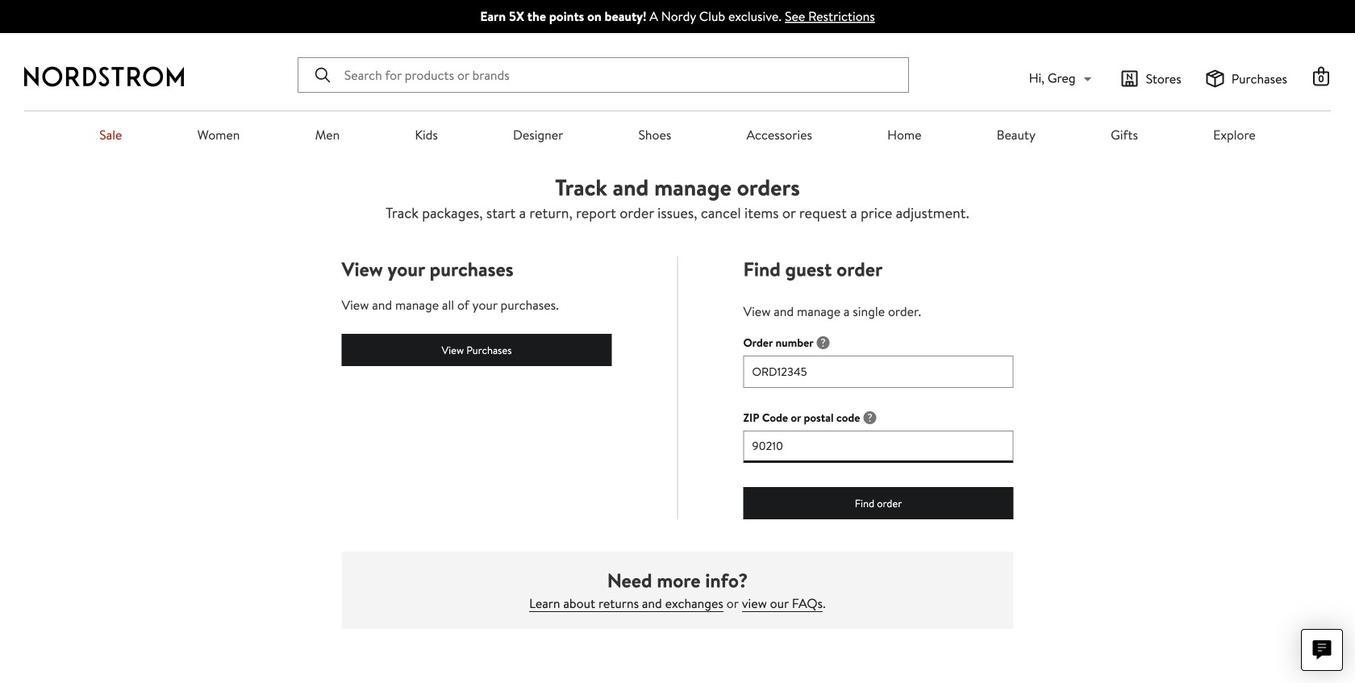 Task type: describe. For each thing, give the bounding box(es) containing it.
shopping bag image
[[1312, 67, 1331, 86]]

live chat image
[[1313, 641, 1332, 660]]

Search for products or brands search field
[[339, 58, 908, 92]]

0 vertical spatial large details image
[[817, 337, 830, 349]]



Task type: vqa. For each thing, say whether or not it's contained in the screenshot.
large search 'icon'
no



Task type: locate. For each thing, give the bounding box(es) containing it.
nordstrom logo element
[[24, 67, 184, 87]]

None text field
[[743, 356, 1014, 388], [743, 431, 1014, 463], [743, 356, 1014, 388], [743, 431, 1014, 463]]

1 horizontal spatial large details image
[[864, 412, 877, 425]]

Search search field
[[298, 57, 909, 93]]

1 vertical spatial large details image
[[864, 412, 877, 425]]

0 horizontal spatial large details image
[[817, 337, 830, 349]]

large details image
[[817, 337, 830, 349], [864, 412, 877, 425]]



